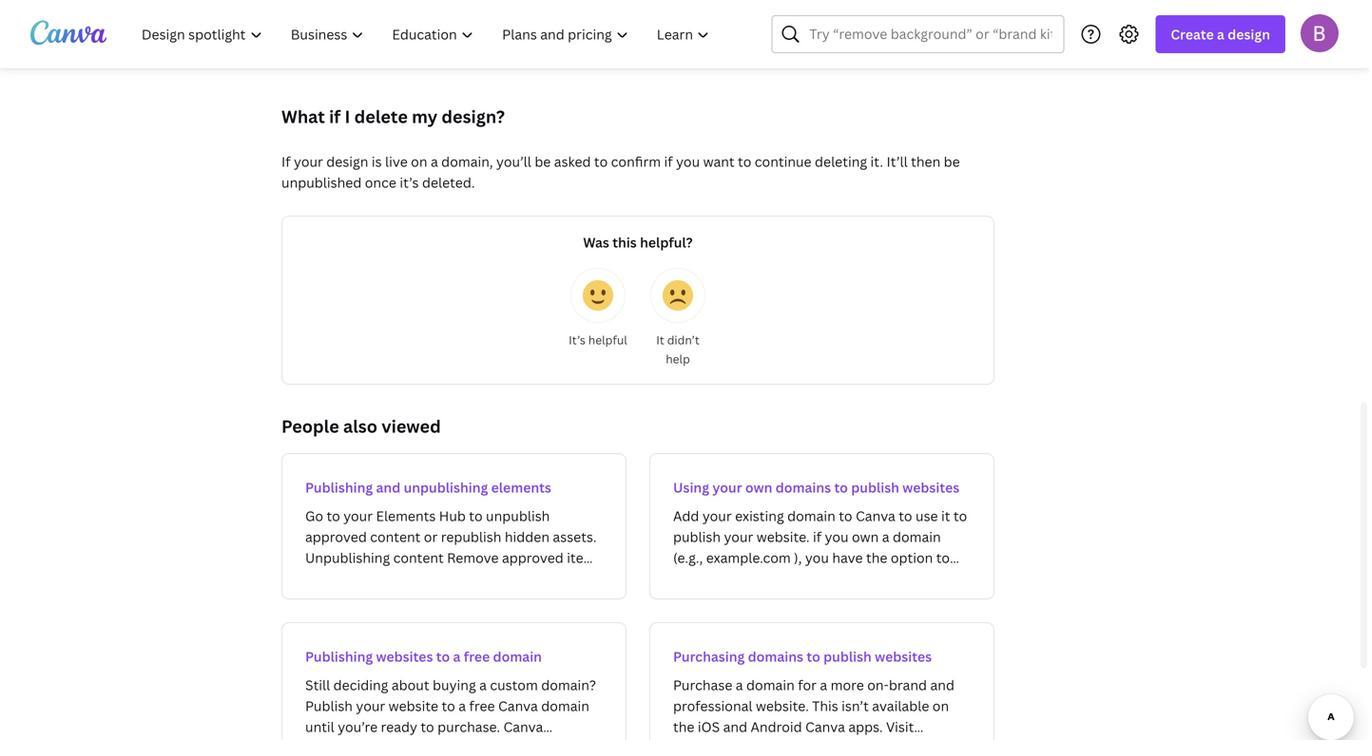 Task type: locate. For each thing, give the bounding box(es) containing it.
if left i
[[329, 105, 341, 128]]

helpful?
[[640, 234, 693, 252]]

domains right own
[[776, 479, 831, 497]]

if inside if your design is live on a domain, you'll be asked to confirm if you want to continue deleting it. it'll then be unpublished once it's deleted.
[[664, 153, 673, 171]]

a inside if your design is live on a domain, you'll be asked to confirm if you want to continue deleting it. it'll then be unpublished once it's deleted.
[[431, 153, 438, 171]]

your inside if your design is live on a domain, you'll be asked to confirm if you want to continue deleting it. it'll then be unpublished once it's deleted.
[[294, 153, 323, 171]]

0 vertical spatial a
[[1218, 25, 1225, 43]]

to inside purchasing domains to publish websites link
[[807, 648, 821, 666]]

a left free
[[453, 648, 461, 666]]

1 vertical spatial if
[[664, 153, 673, 171]]

people also viewed
[[282, 415, 441, 438]]

0 horizontal spatial be
[[535, 153, 551, 171]]

0 vertical spatial if
[[329, 105, 341, 128]]

your
[[294, 153, 323, 171], [713, 479, 742, 497]]

to
[[594, 153, 608, 171], [738, 153, 752, 171], [835, 479, 848, 497], [436, 648, 450, 666], [807, 648, 821, 666]]

design inside dropdown button
[[1228, 25, 1271, 43]]

publish
[[852, 479, 900, 497], [824, 648, 872, 666]]

and
[[376, 479, 401, 497]]

0 horizontal spatial a
[[431, 153, 438, 171]]

1 horizontal spatial be
[[944, 153, 960, 171]]

1 vertical spatial your
[[713, 479, 742, 497]]

what
[[282, 105, 325, 128]]

1 horizontal spatial your
[[713, 479, 742, 497]]

design left is
[[327, 153, 369, 171]]

domains
[[776, 479, 831, 497], [748, 648, 804, 666]]

1 vertical spatial a
[[431, 153, 438, 171]]

0 vertical spatial design
[[1228, 25, 1271, 43]]

on
[[411, 153, 428, 171]]

0 horizontal spatial your
[[294, 153, 323, 171]]

be right then
[[944, 153, 960, 171]]

create a design button
[[1156, 15, 1286, 53]]

2 horizontal spatial a
[[1218, 25, 1225, 43]]

design for a
[[1228, 25, 1271, 43]]

then
[[911, 153, 941, 171]]

1 be from the left
[[535, 153, 551, 171]]

a
[[1218, 25, 1225, 43], [431, 153, 438, 171], [453, 648, 461, 666]]

domain,
[[442, 153, 493, 171]]

purchasing
[[673, 648, 745, 666]]

0 vertical spatial your
[[294, 153, 323, 171]]

1 vertical spatial design
[[327, 153, 369, 171]]

1 horizontal spatial if
[[664, 153, 673, 171]]

1 vertical spatial publish
[[824, 648, 872, 666]]

0 horizontal spatial design
[[327, 153, 369, 171]]

create a design
[[1171, 25, 1271, 43]]

be right you'll on the top left
[[535, 153, 551, 171]]

design inside if your design is live on a domain, you'll be asked to confirm if you want to continue deleting it. it'll then be unpublished once it's deleted.
[[327, 153, 369, 171]]

if left "you"
[[664, 153, 673, 171]]

1 vertical spatial publishing
[[305, 648, 373, 666]]

continue
[[755, 153, 812, 171]]

purchasing domains to publish websites
[[673, 648, 932, 666]]

publishing websites to a free domain link
[[282, 623, 627, 741]]

i
[[345, 105, 350, 128]]

want
[[703, 153, 735, 171]]

using your own domains to publish websites link
[[650, 454, 995, 600]]

unpublishing
[[404, 479, 488, 497]]

a inside dropdown button
[[1218, 25, 1225, 43]]

websites
[[903, 479, 960, 497], [376, 648, 433, 666], [875, 648, 932, 666]]

publishing for publishing and unpublishing elements
[[305, 479, 373, 497]]

if your design is live on a domain, you'll be asked to confirm if you want to continue deleting it. it'll then be unpublished once it's deleted.
[[282, 153, 960, 192]]

purchasing domains to publish websites link
[[650, 623, 995, 741]]

was this helpful?
[[583, 234, 693, 252]]

it's
[[400, 174, 419, 192]]

domains right purchasing
[[748, 648, 804, 666]]

2 publishing from the top
[[305, 648, 373, 666]]

your for using
[[713, 479, 742, 497]]

what if i delete my design?
[[282, 105, 505, 128]]

this
[[613, 234, 637, 252]]

your right the if on the top of page
[[294, 153, 323, 171]]

0 vertical spatial publish
[[852, 479, 900, 497]]

design?
[[442, 105, 505, 128]]

deleting
[[815, 153, 868, 171]]

design right create
[[1228, 25, 1271, 43]]

was
[[583, 234, 610, 252]]

publishing
[[305, 479, 373, 497], [305, 648, 373, 666]]

it
[[657, 332, 665, 348]]

you
[[676, 153, 700, 171]]

0 vertical spatial publishing
[[305, 479, 373, 497]]

1 vertical spatial domains
[[748, 648, 804, 666]]

if
[[329, 105, 341, 128], [664, 153, 673, 171]]

deleted.
[[422, 174, 475, 192]]

2 vertical spatial a
[[453, 648, 461, 666]]

1 publishing from the top
[[305, 479, 373, 497]]

publishing for publishing websites to a free domain
[[305, 648, 373, 666]]

1 horizontal spatial design
[[1228, 25, 1271, 43]]

design
[[1228, 25, 1271, 43], [327, 153, 369, 171]]

design for your
[[327, 153, 369, 171]]

be
[[535, 153, 551, 171], [944, 153, 960, 171]]

unpublished
[[282, 174, 362, 192]]

publishing and unpublishing elements
[[305, 479, 552, 497]]

your left own
[[713, 479, 742, 497]]

a right on
[[431, 153, 438, 171]]

it didn't help
[[657, 332, 700, 367]]

to inside using your own domains to publish websites link
[[835, 479, 848, 497]]

a right create
[[1218, 25, 1225, 43]]



Task type: describe. For each thing, give the bounding box(es) containing it.
Try "remove background" or "brand kit" search field
[[810, 16, 1052, 52]]

🙂 image
[[583, 281, 613, 311]]

😔 image
[[663, 281, 693, 311]]

once
[[365, 174, 397, 192]]

delete
[[354, 105, 408, 128]]

it.
[[871, 153, 884, 171]]

people
[[282, 415, 339, 438]]

help
[[666, 351, 690, 367]]

publish inside using your own domains to publish websites link
[[852, 479, 900, 497]]

it'll
[[887, 153, 908, 171]]

top level navigation element
[[129, 15, 726, 53]]

viewed
[[382, 415, 441, 438]]

is
[[372, 153, 382, 171]]

to inside publishing websites to a free domain link
[[436, 648, 450, 666]]

using your own domains to publish websites
[[673, 479, 960, 497]]

live
[[385, 153, 408, 171]]

it's
[[569, 332, 586, 348]]

didn't
[[667, 332, 700, 348]]

elements
[[491, 479, 552, 497]]

1 horizontal spatial a
[[453, 648, 461, 666]]

publish inside purchasing domains to publish websites link
[[824, 648, 872, 666]]

confirm
[[611, 153, 661, 171]]

helpful
[[589, 332, 628, 348]]

it's helpful
[[569, 332, 628, 348]]

2 be from the left
[[944, 153, 960, 171]]

domain
[[493, 648, 542, 666]]

0 vertical spatial domains
[[776, 479, 831, 497]]

you'll
[[497, 153, 532, 171]]

publishing websites to a free domain
[[305, 648, 542, 666]]

create
[[1171, 25, 1214, 43]]

free
[[464, 648, 490, 666]]

also
[[343, 415, 378, 438]]

your for if
[[294, 153, 323, 171]]

bob builder image
[[1301, 14, 1339, 52]]

if
[[282, 153, 291, 171]]

my
[[412, 105, 438, 128]]

using
[[673, 479, 710, 497]]

asked
[[554, 153, 591, 171]]

publishing and unpublishing elements link
[[282, 454, 627, 600]]

own
[[746, 479, 773, 497]]

0 horizontal spatial if
[[329, 105, 341, 128]]



Task type: vqa. For each thing, say whether or not it's contained in the screenshot.
the 'Purchase history' link at the left
no



